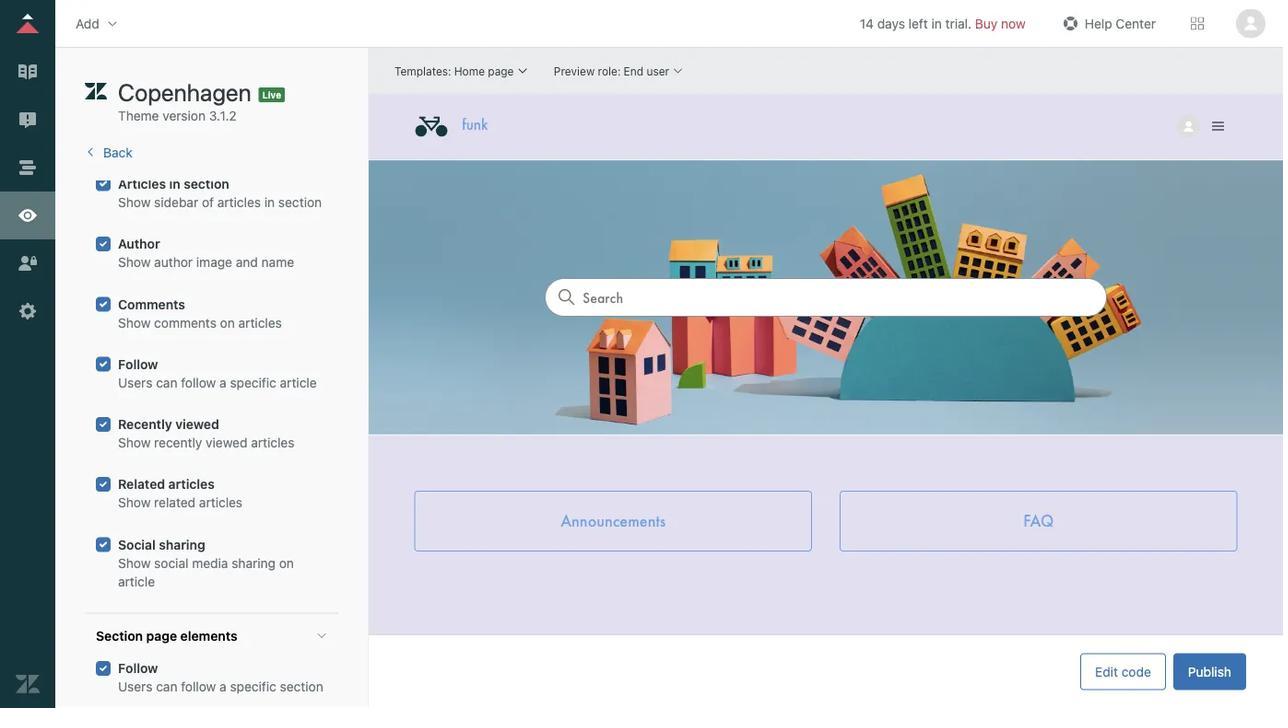 Task type: locate. For each thing, give the bounding box(es) containing it.
0 horizontal spatial article
[[118, 575, 155, 590]]

section page elements button
[[85, 615, 338, 659]]

a
[[220, 376, 227, 391], [220, 680, 227, 695]]

on right comments
[[220, 316, 235, 331]]

2 a from the top
[[220, 680, 227, 695]]

follow for follow users can follow a specific article
[[181, 376, 216, 391]]

back link
[[85, 145, 133, 160]]

14 days left in trial. buy now
[[860, 16, 1026, 31]]

can for follow users can follow a specific section
[[156, 680, 177, 695]]

users inside follow users can follow a specific article
[[118, 376, 153, 391]]

1 show from the top
[[118, 195, 151, 210]]

can inside follow users can follow a specific article
[[156, 376, 177, 391]]

specific inside follow users can follow a specific section
[[230, 680, 276, 695]]

users for follow users can follow a specific article
[[118, 376, 153, 391]]

0 vertical spatial follow
[[118, 357, 158, 373]]

publish
[[1188, 665, 1232, 680]]

articles inside articles in section show sidebar of articles in section
[[217, 195, 261, 210]]

1 follow from the top
[[181, 376, 216, 391]]

1 horizontal spatial article
[[280, 376, 317, 391]]

a inside follow users can follow a specific section
[[220, 680, 227, 695]]

None button
[[1234, 9, 1269, 38]]

social
[[118, 538, 156, 553]]

buy
[[975, 16, 998, 31]]

0 horizontal spatial on
[[220, 316, 235, 331]]

copenhagen
[[118, 78, 251, 106]]

and
[[236, 255, 258, 271]]

a up recently viewed show recently viewed articles
[[220, 376, 227, 391]]

articles up related
[[168, 478, 215, 493]]

0 horizontal spatial sharing
[[159, 538, 205, 553]]

show inside articles in section show sidebar of articles in section
[[118, 195, 151, 210]]

section page elements
[[96, 629, 237, 644]]

live
[[263, 89, 281, 100]]

publish button
[[1173, 654, 1246, 691]]

comments
[[154, 316, 217, 331]]

0 horizontal spatial in
[[169, 177, 180, 192]]

follow up recently viewed show recently viewed articles
[[181, 376, 216, 391]]

theme version 3.1.2
[[118, 108, 237, 124]]

2 vertical spatial in
[[264, 195, 275, 210]]

1 a from the top
[[220, 376, 227, 391]]

specific down the section page elements dropdown button
[[230, 680, 276, 695]]

2 follow from the top
[[118, 662, 158, 677]]

theme
[[118, 108, 159, 124]]

specific inside follow users can follow a specific article
[[230, 376, 276, 391]]

articles
[[118, 177, 166, 192]]

left
[[909, 16, 928, 31]]

sharing right media
[[232, 556, 276, 572]]

moderate content image
[[16, 108, 40, 132]]

articles down follow users can follow a specific article
[[251, 436, 295, 451]]

a inside follow users can follow a specific article
[[220, 376, 227, 391]]

show down social on the left of page
[[118, 556, 151, 572]]

version
[[163, 108, 206, 124]]

5 show from the top
[[118, 496, 151, 511]]

Add button
[[70, 10, 125, 37]]

follow users can follow a specific article
[[118, 357, 317, 391]]

viewed up recently
[[175, 418, 219, 433]]

follow users can follow a specific section
[[118, 662, 323, 695]]

1 vertical spatial in
[[169, 177, 180, 192]]

can down the section page elements on the left of page
[[156, 680, 177, 695]]

1 vertical spatial users
[[118, 680, 153, 695]]

back
[[103, 145, 133, 160]]

in
[[932, 16, 942, 31], [169, 177, 180, 192], [264, 195, 275, 210]]

articles right of
[[217, 195, 261, 210]]

on right media
[[279, 556, 294, 572]]

0 vertical spatial a
[[220, 376, 227, 391]]

can up recently
[[156, 376, 177, 391]]

viewed right recently
[[206, 436, 247, 451]]

1 vertical spatial follow
[[118, 662, 158, 677]]

a for section
[[220, 680, 227, 695]]

0 vertical spatial users
[[118, 376, 153, 391]]

follow inside follow users can follow a specific article
[[181, 376, 216, 391]]

help center
[[1085, 16, 1156, 31]]

trial.
[[946, 16, 972, 31]]

can
[[156, 376, 177, 391], [156, 680, 177, 695]]

in up name
[[264, 195, 275, 210]]

1 follow from the top
[[118, 357, 158, 373]]

can inside follow users can follow a specific section
[[156, 680, 177, 695]]

1 vertical spatial can
[[156, 680, 177, 695]]

follow inside follow users can follow a specific article
[[118, 357, 158, 373]]

2 specific from the top
[[230, 680, 276, 695]]

zendesk products image
[[1191, 17, 1204, 30]]

show inside "social sharing show social media sharing on article"
[[118, 556, 151, 572]]

follow inside follow users can follow a specific section
[[181, 680, 216, 695]]

image
[[196, 255, 232, 271]]

2 show from the top
[[118, 255, 151, 271]]

0 vertical spatial follow
[[181, 376, 216, 391]]

1 horizontal spatial in
[[264, 195, 275, 210]]

6 show from the top
[[118, 556, 151, 572]]

users inside follow users can follow a specific section
[[118, 680, 153, 695]]

users
[[118, 376, 153, 391], [118, 680, 153, 695]]

sharing
[[159, 538, 205, 553], [232, 556, 276, 572]]

3 show from the top
[[118, 316, 151, 331]]

2 can from the top
[[156, 680, 177, 695]]

1 vertical spatial follow
[[181, 680, 216, 695]]

a down the section page elements dropdown button
[[220, 680, 227, 695]]

follow up recently
[[118, 357, 158, 373]]

0 vertical spatial on
[[220, 316, 235, 331]]

zendesk image
[[16, 673, 40, 697]]

1 vertical spatial specific
[[230, 680, 276, 695]]

0 vertical spatial viewed
[[175, 418, 219, 433]]

in up sidebar
[[169, 177, 180, 192]]

users up recently
[[118, 376, 153, 391]]

follow for follow users can follow a specific section
[[181, 680, 216, 695]]

recently
[[154, 436, 202, 451]]

articles down and on the left of page
[[238, 316, 282, 331]]

author show author image and name
[[118, 237, 294, 271]]

settings image
[[16, 300, 40, 324]]

show down articles
[[118, 195, 151, 210]]

show down comments
[[118, 316, 151, 331]]

2 users from the top
[[118, 680, 153, 695]]

follow down section
[[118, 662, 158, 677]]

2 horizontal spatial in
[[932, 16, 942, 31]]

related
[[118, 478, 165, 493]]

sidebar
[[154, 195, 198, 210]]

2 follow from the top
[[181, 680, 216, 695]]

elements
[[180, 629, 237, 644]]

0 vertical spatial article
[[280, 376, 317, 391]]

14
[[860, 16, 874, 31]]

1 vertical spatial sharing
[[232, 556, 276, 572]]

0 vertical spatial sharing
[[159, 538, 205, 553]]

viewed
[[175, 418, 219, 433], [206, 436, 247, 451]]

comments show comments on articles
[[118, 297, 282, 331]]

show down recently
[[118, 436, 151, 451]]

follow
[[181, 376, 216, 391], [181, 680, 216, 695]]

1 users from the top
[[118, 376, 153, 391]]

1 vertical spatial article
[[118, 575, 155, 590]]

1 vertical spatial a
[[220, 680, 227, 695]]

show down related
[[118, 496, 151, 511]]

follow for follow users can follow a specific section
[[118, 662, 158, 677]]

show
[[118, 195, 151, 210], [118, 255, 151, 271], [118, 316, 151, 331], [118, 436, 151, 451], [118, 496, 151, 511], [118, 556, 151, 572]]

section
[[184, 177, 229, 192], [278, 195, 322, 210], [280, 680, 323, 695]]

1 horizontal spatial on
[[279, 556, 294, 572]]

sharing up social
[[159, 538, 205, 553]]

follow down elements
[[181, 680, 216, 695]]

edit code
[[1095, 665, 1151, 680]]

show down author
[[118, 255, 151, 271]]

in right left
[[932, 16, 942, 31]]

0 vertical spatial specific
[[230, 376, 276, 391]]

show inside comments show comments on articles
[[118, 316, 151, 331]]

page
[[146, 629, 177, 644]]

now
[[1001, 16, 1026, 31]]

1 can from the top
[[156, 376, 177, 391]]

2 vertical spatial section
[[280, 680, 323, 695]]

4 show from the top
[[118, 436, 151, 451]]

article
[[280, 376, 317, 391], [118, 575, 155, 590]]

specific
[[230, 376, 276, 391], [230, 680, 276, 695]]

follow
[[118, 357, 158, 373], [118, 662, 158, 677]]

code
[[1122, 665, 1151, 680]]

user permissions image
[[16, 252, 40, 276]]

section
[[96, 629, 143, 644]]

on
[[220, 316, 235, 331], [279, 556, 294, 572]]

users down section
[[118, 680, 153, 695]]

specific for article
[[230, 376, 276, 391]]

days
[[877, 16, 905, 31]]

1 specific from the top
[[230, 376, 276, 391]]

articles
[[217, 195, 261, 210], [238, 316, 282, 331], [251, 436, 295, 451], [168, 478, 215, 493], [199, 496, 243, 511]]

of
[[202, 195, 214, 210]]

1 vertical spatial on
[[279, 556, 294, 572]]

specific up recently viewed show recently viewed articles
[[230, 376, 276, 391]]

follow inside follow users can follow a specific section
[[118, 662, 158, 677]]

0 vertical spatial can
[[156, 376, 177, 391]]



Task type: describe. For each thing, give the bounding box(es) containing it.
on inside "social sharing show social media sharing on article"
[[279, 556, 294, 572]]

comments
[[118, 297, 185, 312]]

articles in section show sidebar of articles in section
[[118, 177, 322, 210]]

articles inside comments show comments on articles
[[238, 316, 282, 331]]

show inside author show author image and name
[[118, 255, 151, 271]]

social sharing show social media sharing on article
[[118, 538, 294, 590]]

customize design image
[[16, 204, 40, 228]]

help
[[1085, 16, 1112, 31]]

1 vertical spatial viewed
[[206, 436, 247, 451]]

specific for section
[[230, 680, 276, 695]]

author
[[154, 255, 193, 271]]

edit
[[1095, 665, 1118, 680]]

related articles show related articles
[[118, 478, 243, 511]]

show inside recently viewed show recently viewed articles
[[118, 436, 151, 451]]

manage articles image
[[16, 60, 40, 84]]

0 vertical spatial section
[[184, 177, 229, 192]]

1 vertical spatial section
[[278, 195, 322, 210]]

center
[[1116, 16, 1156, 31]]

0 vertical spatial in
[[932, 16, 942, 31]]

edit code button
[[1081, 654, 1166, 691]]

related
[[154, 496, 196, 511]]

recently
[[118, 418, 172, 433]]

help center button
[[1054, 10, 1162, 37]]

show inside related articles show related articles
[[118, 496, 151, 511]]

article inside follow users can follow a specific article
[[280, 376, 317, 391]]

article inside "social sharing show social media sharing on article"
[[118, 575, 155, 590]]

section inside follow users can follow a specific section
[[280, 680, 323, 695]]

on inside comments show comments on articles
[[220, 316, 235, 331]]

a for article
[[220, 376, 227, 391]]

arrange content image
[[16, 156, 40, 180]]

1 horizontal spatial sharing
[[232, 556, 276, 572]]

can for follow users can follow a specific article
[[156, 376, 177, 391]]

name
[[262, 255, 294, 271]]

articles right related
[[199, 496, 243, 511]]

media
[[192, 556, 228, 572]]

social
[[154, 556, 188, 572]]

theme type image
[[85, 77, 107, 107]]

recently viewed show recently viewed articles
[[118, 418, 295, 451]]

follow for follow users can follow a specific article
[[118, 357, 158, 373]]

users for follow users can follow a specific section
[[118, 680, 153, 695]]

articles inside recently viewed show recently viewed articles
[[251, 436, 295, 451]]

3.1.2
[[209, 108, 237, 124]]

author
[[118, 237, 160, 252]]

add
[[76, 16, 99, 31]]



Task type: vqa. For each thing, say whether or not it's contained in the screenshot.


